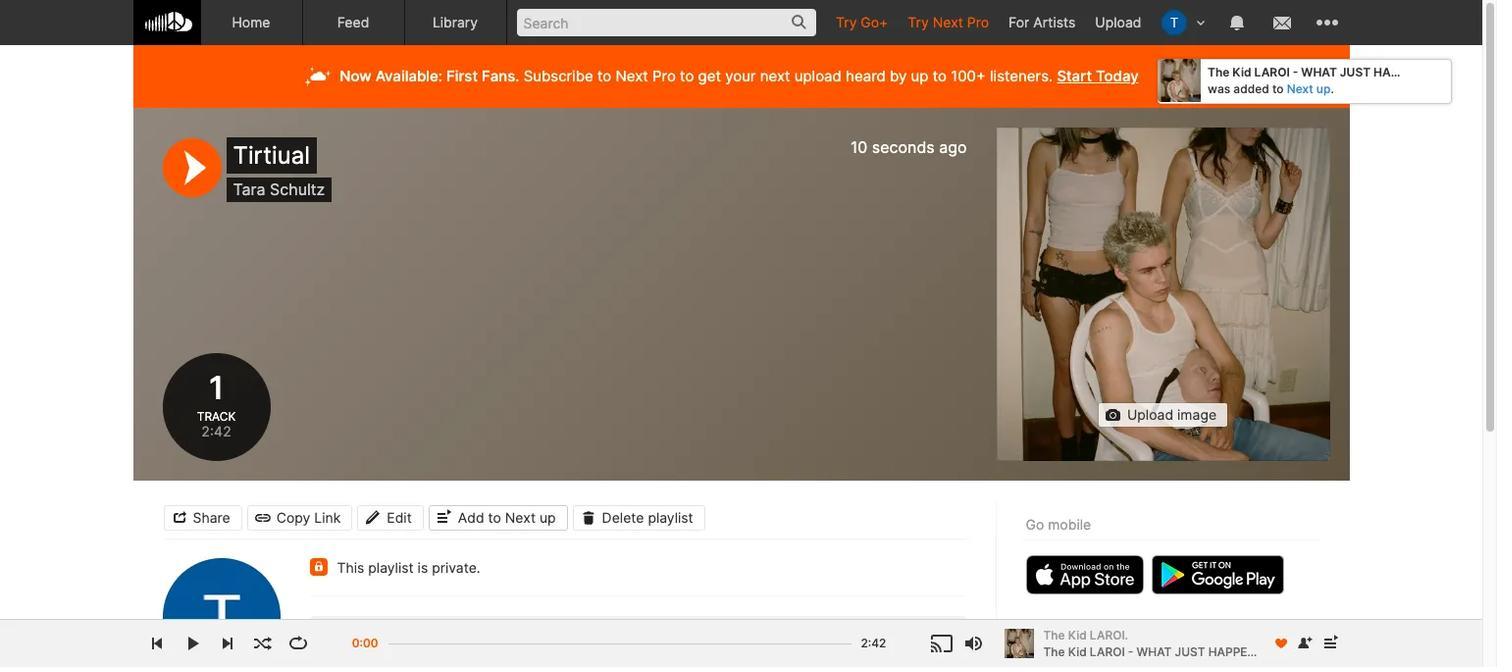Task type: describe. For each thing, give the bounding box(es) containing it.
the for the kid laroi - what just happened was added to next up .
[[1208, 65, 1230, 79]]

was
[[1208, 81, 1230, 96]]

to inside button
[[488, 509, 501, 525]]

upload image
[[1127, 406, 1217, 423]]

start
[[1057, 67, 1092, 85]]

go
[[1026, 516, 1044, 533]]

for artists link
[[999, 0, 1085, 44]]

image
[[1177, 406, 1217, 423]]

cookie policy
[[1123, 641, 1199, 655]]

edit
[[387, 509, 412, 525]]

mobile
[[1048, 516, 1091, 533]]

kid for laroi
[[1233, 65, 1251, 79]]

privacy link
[[1069, 641, 1110, 655]]

what inside the kid laroi. the kid laroi - what just happened
[[1137, 644, 1172, 659]]

add to next up
[[458, 509, 556, 525]]

cookie manager link
[[1211, 641, 1303, 655]]

for
[[1009, 14, 1029, 30]]

kid for laroi.
[[1068, 627, 1087, 642]]

now available: first fans. subscribe to next pro to get your next upload heard by up to 100+ listeners. start today
[[340, 67, 1139, 85]]

upload image button
[[1098, 402, 1228, 428]]

now
[[340, 67, 372, 85]]

next up link
[[1287, 81, 1331, 96]]

feed
[[337, 14, 369, 30]]

next up
[[1287, 81, 1331, 96]]

subscribe
[[524, 67, 593, 85]]

cookie for cookie manager
[[1211, 641, 1250, 655]]

10
[[850, 137, 868, 157]]

artists
[[1033, 14, 1076, 30]]

add
[[458, 509, 484, 525]]

2 vertical spatial kid
[[1068, 644, 1087, 659]]

delete playlist button
[[573, 505, 705, 530]]

home
[[232, 14, 270, 30]]

heard
[[846, 67, 886, 85]]

delete playlist
[[602, 509, 693, 525]]

add to next up button
[[428, 505, 568, 530]]

0 vertical spatial pro
[[967, 14, 989, 30]]

0 horizontal spatial pro
[[652, 67, 676, 85]]

1 horizontal spatial 2:42
[[861, 636, 886, 650]]

delete
[[602, 509, 644, 525]]

to inside the kid laroi - what just happened was added to next up .
[[1272, 81, 1284, 96]]

the kid laroi - what just happened element
[[1004, 629, 1034, 658]]

copy link
[[276, 509, 341, 525]]

- inside the kid laroi - what just happened was added to next up .
[[1293, 65, 1298, 79]]

up inside add to next up button
[[539, 509, 556, 525]]

share
[[193, 509, 230, 525]]

schultz
[[270, 180, 325, 199]]

upload for upload image
[[1127, 406, 1173, 423]]

what inside the kid laroi - what just happened was added to next up .
[[1301, 65, 1337, 79]]

next up image
[[1318, 632, 1342, 655]]

1 vertical spatial next
[[616, 67, 648, 85]]

track
[[197, 409, 236, 423]]

the kid laroi - what just happened link
[[1043, 643, 1272, 661]]

your
[[725, 67, 756, 85]]

link
[[314, 509, 341, 525]]

100+
[[951, 67, 986, 85]]

listeners.
[[990, 67, 1053, 85]]

upload
[[794, 67, 842, 85]]

laroi inside the kid laroi. the kid laroi - what just happened
[[1090, 644, 1125, 659]]

ago
[[939, 137, 967, 157]]

upload for upload
[[1095, 14, 1141, 30]]

the kid laroi - what just happened was added to next up .
[[1208, 65, 1438, 96]]

legal
[[1026, 641, 1056, 655]]

next inside button
[[505, 509, 536, 525]]

tara schultz link
[[233, 180, 325, 199]]

2 vertical spatial the
[[1043, 644, 1065, 659]]

by
[[890, 67, 907, 85]]

share button
[[163, 505, 242, 530]]

seconds
[[872, 137, 935, 157]]

copy link button
[[247, 505, 352, 530]]

for artists
[[1009, 14, 1076, 30]]

laroi inside the kid laroi - what just happened was added to next up .
[[1254, 65, 1290, 79]]

privacy
[[1069, 641, 1110, 655]]



Task type: vqa. For each thing, say whether or not it's contained in the screenshot.
Schultz
yes



Task type: locate. For each thing, give the bounding box(es) containing it.
0 horizontal spatial just
[[1175, 644, 1205, 659]]

0 vertical spatial 2:42
[[201, 423, 232, 440]]

1 horizontal spatial just
[[1340, 65, 1371, 79]]

the right the kid laroi - what just happened element
[[1043, 627, 1065, 642]]

0 vertical spatial laroi
[[1254, 65, 1290, 79]]

added
[[1234, 81, 1269, 96]]

just
[[1340, 65, 1371, 79], [1175, 644, 1205, 659]]

0 horizontal spatial tara schultz's avatar element
[[162, 558, 280, 667]]

10 seconds ago
[[850, 137, 967, 157]]

pro left for
[[967, 14, 989, 30]]

laroi down the laroi.
[[1090, 644, 1125, 659]]

available:
[[375, 67, 443, 85]]

0 vertical spatial kid
[[1233, 65, 1251, 79]]

kid
[[1233, 65, 1251, 79], [1068, 627, 1087, 642], [1068, 644, 1087, 659]]

next down search search box
[[616, 67, 648, 85]]

happened inside the kid laroi. the kid laroi - what just happened
[[1208, 644, 1272, 659]]

0 horizontal spatial try
[[836, 14, 857, 30]]

upload up today
[[1095, 14, 1141, 30]]

laroi
[[1254, 65, 1290, 79], [1090, 644, 1125, 659]]

the kid laroi. the kid laroi - what just happened
[[1043, 627, 1272, 659]]

None text field
[[389, 651, 471, 667]]

1 horizontal spatial tara schultz's avatar element
[[1161, 10, 1187, 35]]

2:42 inside 1 track 2:42
[[201, 423, 232, 440]]

next
[[760, 67, 790, 85]]

- up next up link
[[1293, 65, 1298, 79]]

to right the added
[[1272, 81, 1284, 96]]

- inside the kid laroi. the kid laroi - what just happened
[[1128, 644, 1133, 659]]

-
[[1293, 65, 1298, 79], [1128, 644, 1133, 659]]

library link
[[405, 0, 507, 45]]

kid left the laroi.
[[1068, 627, 1087, 642]]

kid up the added
[[1233, 65, 1251, 79]]

0 horizontal spatial happened
[[1208, 644, 1272, 659]]

1 cookie from the left
[[1123, 641, 1162, 655]]

tara
[[233, 180, 265, 199]]

1 vertical spatial 2:42
[[861, 636, 886, 650]]

private.
[[432, 559, 480, 576]]

2 horizontal spatial next
[[933, 14, 963, 30]]

0 vertical spatial up
[[911, 67, 929, 85]]

up right the by
[[911, 67, 929, 85]]

0 horizontal spatial what
[[1137, 644, 1172, 659]]

next up the 100+ at the top right
[[933, 14, 963, 30]]

manager
[[1254, 641, 1303, 655]]

library
[[433, 14, 478, 30]]

0 horizontal spatial up
[[539, 509, 556, 525]]

0 vertical spatial the
[[1208, 65, 1230, 79]]

first
[[446, 67, 478, 85]]

2 try from the left
[[908, 14, 929, 30]]

1 horizontal spatial pro
[[967, 14, 989, 30]]

0 vertical spatial -
[[1293, 65, 1298, 79]]

1 vertical spatial tara schultz's avatar element
[[162, 558, 280, 667]]

try right go+
[[908, 14, 929, 30]]

tirtiual element
[[996, 128, 1330, 461]]

the up was in the right top of the page
[[1208, 65, 1230, 79]]

2:42
[[201, 423, 232, 440], [861, 636, 886, 650]]

1 horizontal spatial -
[[1293, 65, 1298, 79]]

playlist
[[648, 509, 693, 525], [368, 559, 414, 576]]

happened
[[1374, 65, 1438, 79], [1208, 644, 1272, 659]]

policy
[[1165, 641, 1199, 655]]

try for try next pro
[[908, 14, 929, 30]]

the
[[1208, 65, 1230, 79], [1043, 627, 1065, 642], [1043, 644, 1065, 659]]

0 vertical spatial what
[[1301, 65, 1337, 79]]

just inside the kid laroi. the kid laroi - what just happened
[[1175, 644, 1205, 659]]

tara schultz's avatar element
[[1161, 10, 1187, 35], [162, 558, 280, 667]]

today
[[1096, 67, 1139, 85]]

1 track 2:42
[[197, 369, 236, 440]]

None search field
[[507, 0, 826, 44]]

1 horizontal spatial playlist
[[648, 509, 693, 525]]

this
[[337, 559, 364, 576]]

pro
[[967, 14, 989, 30], [652, 67, 676, 85]]

1 vertical spatial just
[[1175, 644, 1205, 659]]

legal link
[[1026, 641, 1056, 655]]

1 horizontal spatial next
[[616, 67, 648, 85]]

feed link
[[303, 0, 405, 45]]

next right the "add"
[[505, 509, 536, 525]]

go mobile
[[1026, 516, 1091, 533]]

the left the privacy link
[[1043, 644, 1065, 659]]

to right subscribe
[[597, 67, 611, 85]]

1 vertical spatial up
[[539, 509, 556, 525]]

start today link
[[1057, 67, 1139, 85]]

1 vertical spatial upload
[[1127, 406, 1173, 423]]

1 vertical spatial pro
[[652, 67, 676, 85]]

cookie
[[1123, 641, 1162, 655], [1211, 641, 1250, 655]]

try go+
[[836, 14, 888, 30]]

Search search field
[[517, 9, 816, 36]]

1 vertical spatial playlist
[[368, 559, 414, 576]]

pro left get
[[652, 67, 676, 85]]

cookie manager
[[1211, 641, 1303, 655]]

next
[[933, 14, 963, 30], [616, 67, 648, 85], [505, 509, 536, 525]]

try left go+
[[836, 14, 857, 30]]

1 horizontal spatial happened
[[1374, 65, 1438, 79]]

what
[[1301, 65, 1337, 79], [1137, 644, 1172, 659]]

to left the 100+ at the top right
[[933, 67, 947, 85]]

up
[[911, 67, 929, 85], [539, 509, 556, 525]]

0 vertical spatial upload
[[1095, 14, 1141, 30]]

happened inside the kid laroi - what just happened was added to next up .
[[1374, 65, 1438, 79]]

.
[[1331, 81, 1334, 96]]

playlist for this
[[368, 559, 414, 576]]

kid right legal link
[[1068, 644, 1087, 659]]

playlist for delete
[[648, 509, 693, 525]]

tirtiual
[[233, 141, 310, 170]]

2 cookie from the left
[[1211, 641, 1250, 655]]

laroi.
[[1090, 627, 1128, 642]]

0:00
[[352, 636, 378, 650]]

0 vertical spatial tara schultz's avatar element
[[1161, 10, 1187, 35]]

0 vertical spatial just
[[1340, 65, 1371, 79]]

0 horizontal spatial -
[[1128, 644, 1133, 659]]

1 horizontal spatial try
[[908, 14, 929, 30]]

what down the kid laroi. link
[[1137, 644, 1172, 659]]

0 vertical spatial happened
[[1374, 65, 1438, 79]]

1 try from the left
[[836, 14, 857, 30]]

0 horizontal spatial next
[[505, 509, 536, 525]]

upload link
[[1085, 0, 1151, 44]]

1 horizontal spatial up
[[911, 67, 929, 85]]

cookie for cookie policy
[[1123, 641, 1162, 655]]

to
[[597, 67, 611, 85], [680, 67, 694, 85], [933, 67, 947, 85], [1272, 81, 1284, 96], [488, 509, 501, 525]]

upload
[[1095, 14, 1141, 30], [1127, 406, 1173, 423]]

just inside the kid laroi - what just happened was added to next up .
[[1340, 65, 1371, 79]]

is
[[418, 559, 428, 576]]

to right the "add"
[[488, 509, 501, 525]]

cookie policy link
[[1123, 641, 1199, 655]]

0 horizontal spatial playlist
[[368, 559, 414, 576]]

0 horizontal spatial cookie
[[1123, 641, 1162, 655]]

1 horizontal spatial cookie
[[1211, 641, 1250, 655]]

try go+ link
[[826, 0, 898, 44]]

1 vertical spatial what
[[1137, 644, 1172, 659]]

1
[[206, 369, 227, 407]]

get
[[698, 67, 721, 85]]

to left get
[[680, 67, 694, 85]]

1 vertical spatial the
[[1043, 627, 1065, 642]]

try next pro link
[[898, 0, 999, 44]]

upload inside upload image button
[[1127, 406, 1173, 423]]

1 vertical spatial laroi
[[1090, 644, 1125, 659]]

1 vertical spatial happened
[[1208, 644, 1272, 659]]

0 horizontal spatial laroi
[[1090, 644, 1125, 659]]

upload inside upload link
[[1095, 14, 1141, 30]]

1 vertical spatial kid
[[1068, 627, 1087, 642]]

upload left the image at the bottom of the page
[[1127, 406, 1173, 423]]

0 vertical spatial next
[[933, 14, 963, 30]]

this playlist is private.
[[337, 559, 480, 576]]

tara schultz's avatar element down share
[[162, 558, 280, 667]]

2 vertical spatial next
[[505, 509, 536, 525]]

1 vertical spatial -
[[1128, 644, 1133, 659]]

tirtiual tara schultz
[[233, 141, 325, 199]]

kid inside the kid laroi - what just happened was added to next up .
[[1233, 65, 1251, 79]]

fans.
[[482, 67, 519, 85]]

0 horizontal spatial 2:42
[[201, 423, 232, 440]]

tara schultz's avatar element right upload link
[[1161, 10, 1187, 35]]

what up the next up at the right top
[[1301, 65, 1337, 79]]

the for the kid laroi. the kid laroi - what just happened
[[1043, 627, 1065, 642]]

progress bar
[[388, 634, 851, 666]]

edit button
[[357, 505, 424, 530]]

1 horizontal spatial laroi
[[1254, 65, 1290, 79]]

home link
[[201, 0, 303, 45]]

- down the kid laroi. link
[[1128, 644, 1133, 659]]

up left delete
[[539, 509, 556, 525]]

try next pro
[[908, 14, 989, 30]]

go+
[[861, 14, 888, 30]]

copy
[[276, 509, 310, 525]]

1 horizontal spatial what
[[1301, 65, 1337, 79]]

the kid laroi. link
[[1043, 627, 1262, 644]]

playlist right delete
[[648, 509, 693, 525]]

playlist inside button
[[648, 509, 693, 525]]

0 vertical spatial playlist
[[648, 509, 693, 525]]

try for try go+
[[836, 14, 857, 30]]

playlist left is
[[368, 559, 414, 576]]

laroi up the added
[[1254, 65, 1290, 79]]

the inside the kid laroi - what just happened was added to next up .
[[1208, 65, 1230, 79]]

try
[[836, 14, 857, 30], [908, 14, 929, 30]]



